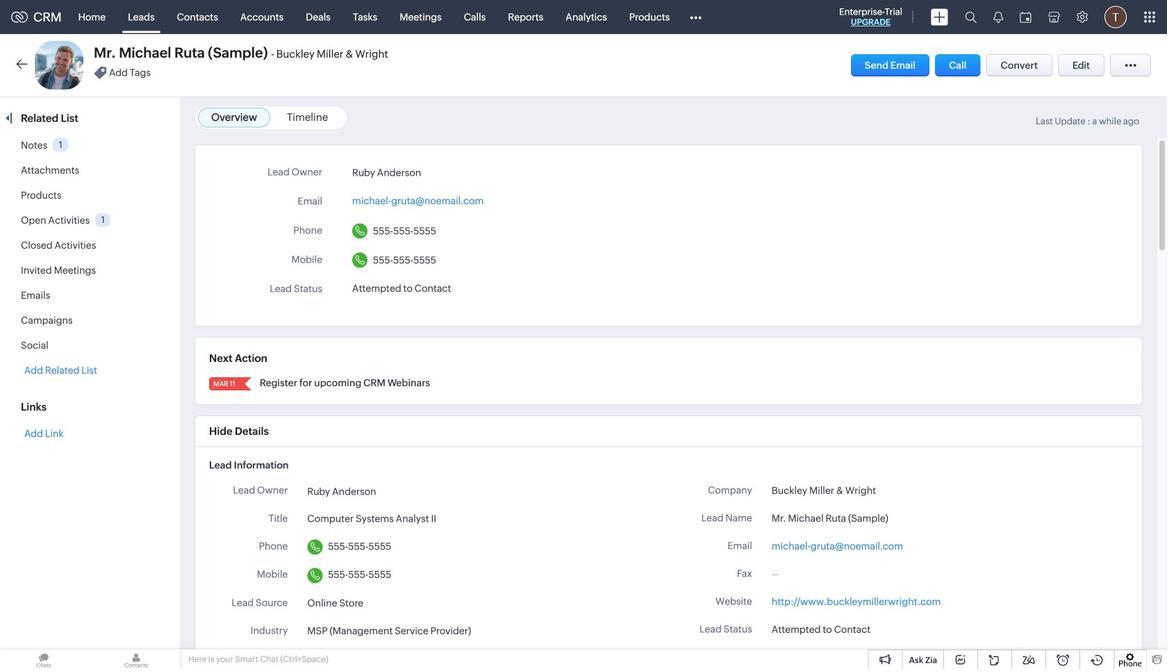 Task type: vqa. For each thing, say whether or not it's contained in the screenshot.
customers inside the data processing manage personal data of customers inside crm know more
no



Task type: describe. For each thing, give the bounding box(es) containing it.
signals image
[[994, 11, 1004, 23]]

logo image
[[11, 11, 28, 23]]

create menu element
[[923, 0, 957, 34]]

contacts image
[[92, 650, 180, 669]]

profile element
[[1097, 0, 1136, 34]]

search element
[[957, 0, 986, 34]]

signals element
[[986, 0, 1012, 34]]

search image
[[966, 11, 977, 23]]

Other Modules field
[[681, 6, 711, 28]]



Task type: locate. For each thing, give the bounding box(es) containing it.
create menu image
[[931, 9, 949, 25]]

profile image
[[1105, 6, 1128, 28]]

chats image
[[0, 650, 88, 669]]

calendar image
[[1020, 11, 1032, 23]]



